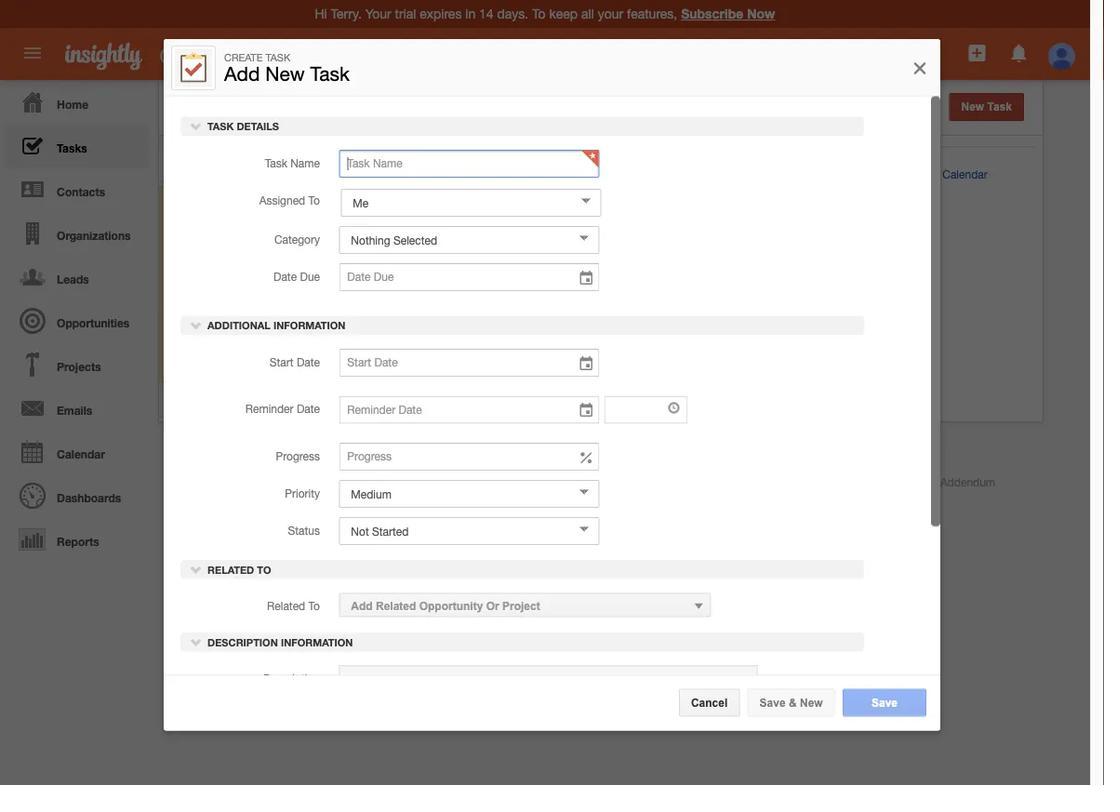 Task type: locate. For each thing, give the bounding box(es) containing it.
new right create
[[265, 63, 305, 85]]

description for description information
[[208, 636, 278, 648]]

None text field
[[604, 395, 688, 423]]

0 horizontal spatial date due
[[273, 269, 320, 282]]

cell
[[368, 185, 401, 224], [401, 185, 527, 224], [592, 185, 624, 224], [624, 185, 657, 224], [657, 185, 713, 224], [759, 185, 806, 224], [401, 224, 527, 264], [592, 224, 624, 264], [624, 224, 657, 264], [657, 224, 713, 264], [759, 224, 806, 264], [401, 264, 527, 303], [592, 264, 624, 303], [624, 264, 657, 303], [657, 264, 713, 303], [759, 264, 806, 303], [401, 303, 527, 342], [592, 303, 624, 342], [624, 303, 657, 342], [657, 303, 713, 342], [401, 342, 527, 381], [592, 342, 624, 381], [624, 342, 657, 381], [657, 342, 713, 381], [759, 342, 806, 381]]

3 not from the top
[[573, 276, 591, 289]]

your left "team"
[[253, 276, 275, 289]]

android
[[411, 475, 450, 488]]

Reminder Date text field
[[339, 395, 599, 423]]

3 0% complete image from the top
[[243, 281, 354, 285]]

0 horizontal spatial app
[[453, 475, 473, 488]]

cancel button
[[679, 689, 740, 717]]

start date
[[270, 355, 320, 368]]

your
[[284, 198, 306, 211], [247, 237, 269, 250], [253, 276, 275, 289], [251, 315, 273, 328], [282, 355, 303, 368]]

1 vertical spatial due
[[300, 269, 320, 282]]

started for 2. add your customers
[[595, 237, 631, 250]]

customer
[[206, 475, 255, 488]]

date due right indicator in the top of the page
[[414, 159, 464, 172]]

not started cell for 3. invite your team
[[559, 264, 631, 303]]

date due down customers
[[273, 269, 320, 282]]

google
[[903, 167, 940, 180]]

1 vertical spatial chevron down image
[[190, 318, 203, 331]]

terry turtle cell up apps
[[368, 303, 437, 342]]

api
[[359, 475, 376, 488]]

2 0% complete image from the top
[[243, 242, 354, 245]]

1 not started from the top
[[573, 198, 631, 211]]

2 date field image from the top
[[578, 401, 595, 420]]

date field image for 'reminder date' 'text box'
[[578, 401, 595, 420]]

1 not from the top
[[573, 198, 591, 211]]

save left &
[[760, 696, 786, 709]]

1 horizontal spatial new
[[800, 696, 823, 709]]

1 vertical spatial calendar
[[57, 447, 105, 460]]

1 vertical spatial following image
[[727, 275, 745, 293]]

1 following image from the top
[[727, 196, 745, 214]]

1 horizontal spatial terry turtle cell
[[527, 303, 595, 342]]

subscribe now
[[681, 6, 775, 21]]

0 horizontal spatial calendar
[[57, 447, 105, 460]]

add up the tasks my tasks
[[224, 63, 260, 85]]

app down "progress" text field
[[453, 475, 473, 488]]

your for account
[[284, 198, 306, 211]]

add tasks to google calendar link
[[818, 167, 988, 180]]

app for android app
[[453, 475, 473, 488]]

1 horizontal spatial calendar
[[943, 167, 988, 180]]

task
[[266, 51, 291, 63], [310, 63, 350, 85], [988, 100, 1012, 113], [208, 120, 234, 132], [265, 156, 287, 169]]

row containing 5. connect to your files and apps
[[159, 342, 806, 381]]

row group containing 1. personalize your account
[[159, 185, 806, 381]]

save button
[[843, 689, 927, 717]]

2 vertical spatial new
[[800, 696, 823, 709]]

related left opportunity
[[376, 599, 416, 612]]

0 vertical spatial date due
[[414, 159, 464, 172]]

save & new button
[[748, 689, 835, 717]]

opportunity
[[419, 599, 483, 612]]

1. personalize your account
[[211, 198, 349, 211]]

1 vertical spatial new
[[961, 100, 984, 113]]

chevron down image down chevron down image
[[190, 635, 203, 648]]

4 row from the top
[[159, 264, 806, 303]]

0 horizontal spatial terry turtle cell
[[368, 303, 437, 342]]

started for 5. connect to your files and apps
[[595, 355, 631, 368]]

3 not started from the top
[[573, 276, 631, 289]]

following image
[[727, 236, 745, 253], [727, 275, 745, 293]]

date left "of" at the left
[[297, 402, 320, 415]]

Task Name text field
[[339, 149, 599, 177]]

not started
[[573, 198, 631, 211], [573, 237, 631, 250], [573, 276, 631, 289], [573, 315, 631, 328], [573, 355, 631, 368]]

2 press ctrl + space to group column header from the left
[[712, 148, 758, 183]]

0 horizontal spatial related
[[208, 563, 254, 576]]

terry turtle link
[[541, 198, 595, 211], [383, 237, 437, 250], [541, 237, 595, 250], [383, 276, 437, 289], [541, 276, 595, 289], [383, 355, 437, 368], [541, 355, 595, 368]]

2 horizontal spatial related
[[376, 599, 416, 612]]

2 row from the top
[[159, 185, 806, 224]]

2. add your customers
[[211, 237, 324, 250]]

not for 4. save your emails
[[573, 315, 591, 328]]

chevron down image left 4.
[[190, 318, 203, 331]]

navigation
[[0, 80, 149, 561]]

to right chevron down image
[[257, 563, 271, 576]]

apps
[[351, 355, 376, 368]]

2 following image from the top
[[727, 314, 745, 332]]

your for team
[[253, 276, 275, 289]]

my tasks button
[[174, 103, 265, 131]]

progress
[[276, 449, 320, 462]]

iphone app
[[589, 475, 647, 488]]

related to up description information
[[267, 599, 320, 612]]

3 press ctrl + space to group column header from the left
[[758, 148, 805, 183]]

1 date field image from the top
[[578, 268, 595, 287]]

2 column header from the left
[[623, 148, 656, 183]]

terry
[[541, 198, 565, 211], [383, 237, 407, 250], [541, 237, 565, 250], [383, 276, 407, 289], [541, 276, 565, 289], [383, 315, 407, 328], [541, 315, 565, 328], [383, 355, 407, 368], [541, 355, 565, 368]]

3 started from the top
[[595, 276, 631, 289]]

not started cell
[[559, 185, 631, 224], [559, 224, 631, 264], [559, 264, 631, 303], [559, 303, 631, 342], [559, 342, 631, 381]]

started for 1. personalize your account
[[595, 198, 631, 211]]

add related opportunity or project
[[351, 599, 540, 612]]

add inside row group
[[223, 237, 244, 250]]

6 row from the top
[[159, 342, 806, 381]]

emails
[[57, 404, 92, 417]]

opportunities link
[[5, 299, 149, 342]]

app right iphone at the bottom of page
[[626, 475, 647, 488]]

contacts
[[57, 185, 105, 198]]

calendar
[[943, 167, 988, 180], [57, 447, 105, 460]]

save right &
[[872, 696, 898, 709]]

save for save button at the right
[[872, 696, 898, 709]]

new inside button
[[800, 696, 823, 709]]

1 vertical spatial date due
[[273, 269, 320, 282]]

crm
[[159, 44, 206, 67]]

5 not started from the top
[[573, 355, 631, 368]]

0 vertical spatial new
[[265, 63, 305, 85]]

5 not from the top
[[573, 355, 591, 368]]

not
[[573, 198, 591, 211], [573, 237, 591, 250], [573, 276, 591, 289], [573, 315, 591, 328], [573, 355, 591, 368]]

following image for 1. personalize your account
[[727, 196, 745, 214]]

due down customers
[[300, 269, 320, 282]]

1 chevron down image from the top
[[190, 119, 203, 132]]

3 row from the top
[[159, 224, 806, 264]]

reminder date
[[245, 402, 320, 415]]

add
[[224, 63, 260, 85], [834, 167, 854, 180], [223, 237, 244, 250], [351, 599, 373, 612]]

1 column header from the left
[[591, 148, 623, 183]]

5 row from the top
[[159, 303, 806, 342]]

5 not started cell from the top
[[559, 342, 631, 381]]

1 not started cell from the top
[[559, 185, 631, 224]]

emails link
[[5, 386, 149, 430]]

2 not started cell from the top
[[559, 224, 631, 264]]

date field image for date due text field
[[578, 268, 595, 287]]

iphone
[[589, 475, 623, 488]]

5 0% complete image from the top
[[243, 359, 354, 363]]

iphone app link
[[573, 475, 647, 488]]

0 horizontal spatial due
[[300, 269, 320, 282]]

projects link
[[5, 342, 149, 386]]

0% complete image for account
[[243, 202, 354, 206]]

save right 4.
[[223, 315, 248, 328]]

or
[[486, 599, 499, 612]]

due inside add new task dialog
[[300, 269, 320, 282]]

tasks inside navigation
[[57, 141, 87, 154]]

1 press ctrl + space to group column header from the left
[[656, 148, 712, 183]]

row
[[159, 148, 805, 183], [159, 185, 806, 224], [159, 224, 806, 264], [159, 264, 806, 303], [159, 303, 806, 342], [159, 342, 806, 381]]

1 started from the top
[[595, 198, 631, 211]]

account
[[309, 198, 349, 211]]

4 started from the top
[[595, 315, 631, 328]]

None checkbox
[[173, 158, 187, 172], [173, 277, 186, 291], [173, 316, 186, 331], [173, 158, 187, 172], [173, 277, 186, 291], [173, 316, 186, 331]]

customers
[[272, 237, 324, 250]]

2 horizontal spatial save
[[872, 696, 898, 709]]

not for 2. add your customers
[[573, 237, 591, 250]]

0 vertical spatial description
[[208, 636, 278, 648]]

row containing 3. invite your team
[[159, 264, 806, 303]]

4. save your emails link
[[211, 315, 317, 328]]

2 app from the left
[[626, 475, 647, 488]]

name
[[290, 156, 320, 169]]

0 vertical spatial due
[[443, 159, 464, 172]]

to
[[889, 167, 900, 180], [308, 193, 320, 206], [257, 563, 271, 576], [308, 599, 320, 612]]

0 vertical spatial following image
[[727, 196, 745, 214]]

5.
[[211, 355, 220, 368]]

calendar link
[[5, 430, 149, 474]]

save inside row group
[[223, 315, 248, 328]]

related to right chevron down image
[[205, 563, 271, 576]]

row containing 1. personalize your account
[[159, 185, 806, 224]]

tasks up contacts link
[[57, 141, 87, 154]]

4 not from the top
[[573, 315, 591, 328]]

3 not started cell from the top
[[559, 264, 631, 303]]

new
[[265, 63, 305, 85], [961, 100, 984, 113], [800, 696, 823, 709]]

row group
[[159, 185, 806, 381]]

2 chevron down image from the top
[[190, 318, 203, 331]]

add new task dialog
[[164, 39, 941, 785]]

0% complete image for your
[[243, 359, 354, 363]]

1 app from the left
[[453, 475, 473, 488]]

due
[[443, 159, 464, 172], [300, 269, 320, 282]]

turtle
[[568, 198, 595, 211], [410, 237, 437, 250], [568, 237, 595, 250], [410, 276, 437, 289], [568, 276, 595, 289], [410, 315, 437, 328], [568, 315, 595, 328], [410, 355, 437, 368], [568, 355, 595, 368]]

Date Due text field
[[339, 263, 599, 291]]

blog link
[[317, 475, 340, 488]]

0 horizontal spatial save
[[223, 315, 248, 328]]

due right indicator in the top of the page
[[443, 159, 464, 172]]

related right chevron down image
[[208, 563, 254, 576]]

tasks link
[[5, 124, 149, 167]]

your left emails
[[251, 315, 273, 328]]

tasks right 'my'
[[205, 107, 248, 127]]

save & new
[[760, 696, 823, 709]]

related
[[208, 563, 254, 576], [267, 599, 305, 612], [376, 599, 416, 612]]

1 horizontal spatial app
[[626, 475, 647, 488]]

1. personalize your account link
[[211, 198, 358, 211]]

projects
[[57, 360, 101, 373]]

following image for 3. invite your team
[[727, 275, 745, 293]]

team
[[278, 276, 303, 289]]

description information
[[205, 636, 353, 648]]

5 started from the top
[[595, 355, 631, 368]]

new right &
[[800, 696, 823, 709]]

2 vertical spatial following image
[[727, 353, 745, 371]]

add related opportunity or project link
[[339, 593, 711, 617]]

following image
[[727, 196, 745, 214], [727, 314, 745, 332], [727, 353, 745, 371]]

1 horizontal spatial save
[[760, 696, 786, 709]]

terry turtle cell up date field image
[[527, 303, 595, 342]]

date field image up date field image
[[578, 268, 595, 287]]

date field image up percent field image
[[578, 401, 595, 420]]

related up description information
[[267, 599, 305, 612]]

not started cell for 2. add your customers
[[559, 224, 631, 264]]

0 vertical spatial information
[[273, 319, 346, 331]]

terry turtle cell
[[368, 303, 437, 342], [527, 303, 595, 342]]

4 not started cell from the top
[[559, 303, 631, 342]]

0 vertical spatial chevron down image
[[190, 119, 203, 132]]

2. add your customers link
[[211, 237, 333, 250]]

2 not from the top
[[573, 237, 591, 250]]

date field image
[[578, 268, 595, 287], [578, 401, 595, 420]]

0 horizontal spatial new
[[265, 63, 305, 85]]

category
[[274, 232, 320, 245]]

2 not started from the top
[[573, 237, 631, 250]]

0% complete image for team
[[243, 281, 354, 285]]

cancel
[[691, 696, 728, 709]]

your up 3. invite your team
[[247, 237, 269, 250]]

information for additional information
[[273, 319, 346, 331]]

1 row from the top
[[159, 148, 805, 183]]

calendar right 'google'
[[943, 167, 988, 180]]

press ctrl + space to group column header
[[656, 148, 712, 183], [712, 148, 758, 183], [758, 148, 805, 183]]

1 vertical spatial following image
[[727, 314, 745, 332]]

assigned
[[259, 193, 305, 206]]

application
[[339, 665, 758, 743]]

1 vertical spatial information
[[281, 636, 353, 648]]

1 terry turtle cell from the left
[[368, 303, 437, 342]]

1 following image from the top
[[727, 236, 745, 253]]

invite
[[223, 276, 250, 289]]

toolbar
[[340, 666, 757, 697]]

calendar up dashboards link
[[57, 447, 105, 460]]

add right 2. at the top of page
[[223, 237, 244, 250]]

2 started from the top
[[595, 237, 631, 250]]

None checkbox
[[173, 198, 186, 213], [173, 237, 186, 252], [173, 355, 186, 370], [173, 198, 186, 213], [173, 237, 186, 252], [173, 355, 186, 370]]

row containing percent complete indicator
[[159, 148, 805, 183]]

1 vertical spatial description
[[263, 671, 320, 684]]

task details
[[205, 120, 279, 132]]

1 horizontal spatial date due
[[414, 159, 464, 172]]

not started for 2. add your customers
[[573, 237, 631, 250]]

2 following image from the top
[[727, 275, 745, 293]]

not started for 4. save your emails
[[573, 315, 631, 328]]

0 vertical spatial date field image
[[578, 268, 595, 287]]

description for description
[[263, 671, 320, 684]]

your left account
[[284, 198, 306, 211]]

home
[[57, 98, 88, 111]]

description
[[208, 636, 278, 648], [263, 671, 320, 684]]

date field image
[[578, 354, 595, 373]]

chevron down image
[[190, 119, 203, 132], [190, 318, 203, 331], [190, 635, 203, 648]]

5. connect to your files and apps
[[211, 355, 376, 368]]

column header
[[591, 148, 623, 183], [623, 148, 656, 183]]

recycle
[[836, 118, 885, 131]]

tasks up 'my'
[[178, 92, 209, 104]]

new task
[[961, 100, 1012, 113]]

3 following image from the top
[[727, 353, 745, 371]]

your right to
[[282, 355, 303, 368]]

bin
[[888, 118, 906, 131]]

my
[[179, 107, 201, 127]]

add down recycle
[[834, 167, 854, 180]]

1 vertical spatial date field image
[[578, 401, 595, 420]]

new right show sidebar icon
[[961, 100, 984, 113]]

chevron down image up task name press ctrl + space to group column header
[[190, 119, 203, 132]]

task name press ctrl + space to group column header
[[196, 148, 229, 183]]

1 0% complete image from the top
[[243, 202, 354, 206]]

4 0% complete image from the top
[[243, 320, 354, 324]]

android app
[[411, 475, 473, 488]]

additional
[[208, 319, 271, 331]]

0 vertical spatial following image
[[727, 236, 745, 253]]

following image for 5. connect to your files and apps
[[727, 353, 745, 371]]

0% complete image
[[243, 202, 354, 206], [243, 242, 354, 245], [243, 281, 354, 285], [243, 320, 354, 324], [243, 359, 354, 363]]

not started cell for 1. personalize your account
[[559, 185, 631, 224]]

2 horizontal spatial new
[[961, 100, 984, 113]]

add inside create task add new task
[[224, 63, 260, 85]]

new task link
[[949, 93, 1024, 121]]

4 not started from the top
[[573, 315, 631, 328]]

0% complete image for emails
[[243, 320, 354, 324]]

your for customers
[[247, 237, 269, 250]]

started
[[595, 198, 631, 211], [595, 237, 631, 250], [595, 276, 631, 289], [595, 315, 631, 328], [595, 355, 631, 368]]

2 vertical spatial chevron down image
[[190, 635, 203, 648]]



Task type: vqa. For each thing, say whether or not it's contained in the screenshot.
second column
no



Task type: describe. For each thing, give the bounding box(es) containing it.
leads link
[[5, 255, 149, 299]]

data
[[856, 475, 879, 488]]

customer support
[[206, 475, 299, 488]]

3 chevron down image from the top
[[190, 635, 203, 648]]

and
[[330, 355, 348, 368]]

priority
[[285, 486, 320, 499]]

opportunities
[[57, 316, 130, 329]]

3.
[[211, 276, 220, 289]]

1 horizontal spatial related
[[267, 599, 305, 612]]

4. save your emails
[[211, 315, 308, 328]]

recycle bin
[[836, 118, 906, 131]]

blog
[[317, 475, 340, 488]]

to right assigned
[[308, 193, 320, 206]]

your for emails
[[251, 315, 273, 328]]

data processing addendum
[[856, 475, 996, 488]]

support
[[259, 475, 299, 488]]

organizations
[[57, 229, 131, 242]]

not started for 3. invite your team
[[573, 276, 631, 289]]

date due inside add new task dialog
[[273, 269, 320, 282]]

show sidebar image
[[906, 100, 919, 113]]

1 vertical spatial related to
[[267, 599, 320, 612]]

complete
[[287, 159, 339, 172]]

not for 5. connect to your files and apps
[[573, 355, 591, 368]]

save for save & new
[[760, 696, 786, 709]]

4.
[[211, 315, 220, 328]]

reminder
[[245, 402, 294, 415]]

close image
[[911, 57, 929, 79]]

not for 3. invite your team
[[573, 276, 591, 289]]

chevron down image for task name
[[190, 119, 203, 132]]

not started for 5. connect to your files and apps
[[573, 355, 631, 368]]

connect
[[223, 355, 265, 368]]

percent
[[243, 159, 284, 172]]

dashboards link
[[5, 474, 149, 517]]

to
[[269, 355, 278, 368]]

assigned to
[[259, 193, 320, 206]]

dashboards
[[57, 491, 121, 504]]

api link
[[359, 475, 376, 488]]

personalize
[[223, 198, 281, 211]]

reports link
[[5, 517, 149, 561]]

application inside add new task dialog
[[339, 665, 758, 743]]

app for iphone app
[[626, 475, 647, 488]]

date right indicator in the top of the page
[[414, 159, 439, 172]]

Start Date text field
[[339, 348, 599, 376]]

not started cell for 4. save your emails
[[559, 303, 631, 342]]

task name
[[265, 156, 320, 169]]

time field image
[[668, 401, 681, 414]]

1.
[[211, 198, 220, 211]]

started for 4. save your emails
[[595, 315, 631, 328]]

percent field image
[[578, 448, 595, 467]]

information for description information
[[281, 636, 353, 648]]

not started cell for 5. connect to your files and apps
[[559, 342, 631, 381]]

new inside create task add new task
[[265, 63, 305, 85]]

page
[[239, 391, 265, 404]]

date right start
[[297, 355, 320, 368]]

following image for 2. add your customers
[[727, 236, 745, 253]]

Search all data.... text field
[[390, 39, 757, 72]]

of 1
[[322, 391, 341, 404]]

add tasks to google calendar
[[831, 167, 988, 180]]

Progress text field
[[339, 442, 599, 470]]

date down customers
[[273, 269, 297, 282]]

1 horizontal spatial due
[[443, 159, 464, 172]]

row containing 4. save your emails
[[159, 303, 806, 342]]

emails
[[276, 315, 308, 328]]

recycle bin link
[[818, 118, 915, 131]]

2.
[[211, 237, 220, 250]]

home link
[[5, 80, 149, 124]]

2 terry turtle cell from the left
[[527, 303, 595, 342]]

&
[[789, 696, 797, 709]]

leads
[[57, 273, 89, 286]]

row containing 2. add your customers
[[159, 224, 806, 264]]

navigation containing home
[[0, 80, 149, 561]]

status
[[288, 523, 320, 536]]

details
[[237, 120, 279, 132]]

start
[[270, 355, 294, 368]]

now
[[747, 6, 775, 21]]

3. invite your team
[[211, 276, 303, 289]]

to left 'google'
[[889, 167, 900, 180]]

organizations link
[[5, 211, 149, 255]]

add left opportunity
[[351, 599, 373, 612]]

tasks down recycle bin
[[857, 167, 886, 180]]

not for 1. personalize your account
[[573, 198, 591, 211]]

tasks my tasks
[[178, 92, 253, 127]]

0 vertical spatial calendar
[[943, 167, 988, 180]]

percent complete indicator
[[243, 159, 389, 172]]

1
[[335, 391, 341, 404]]

3. invite your team link
[[211, 276, 312, 289]]

0% complete image for customers
[[243, 242, 354, 245]]

additional information
[[205, 319, 346, 331]]

create
[[224, 51, 263, 63]]

not started for 1. personalize your account
[[573, 198, 631, 211]]

calendar inside calendar link
[[57, 447, 105, 460]]

following image for 4. save your emails
[[727, 314, 745, 332]]

addendum
[[940, 475, 996, 488]]

files
[[307, 355, 326, 368]]

subscribe now link
[[681, 6, 775, 21]]

notifications image
[[1008, 42, 1030, 64]]

to up description information
[[308, 599, 320, 612]]

Search this list... text field
[[468, 93, 677, 121]]

project
[[502, 599, 540, 612]]

5. connect to your files and apps link
[[211, 355, 386, 368]]

reports
[[57, 535, 99, 548]]

chevron down image for start date
[[190, 318, 203, 331]]

indicator
[[342, 159, 389, 172]]

started for 3. invite your team
[[595, 276, 631, 289]]

android app link
[[395, 475, 473, 488]]

customer support link
[[206, 475, 299, 488]]

chevron down image
[[190, 562, 203, 576]]

subscribe
[[681, 6, 744, 21]]

0 vertical spatial related to
[[205, 563, 271, 576]]

toolbar inside add new task dialog
[[340, 666, 757, 697]]



